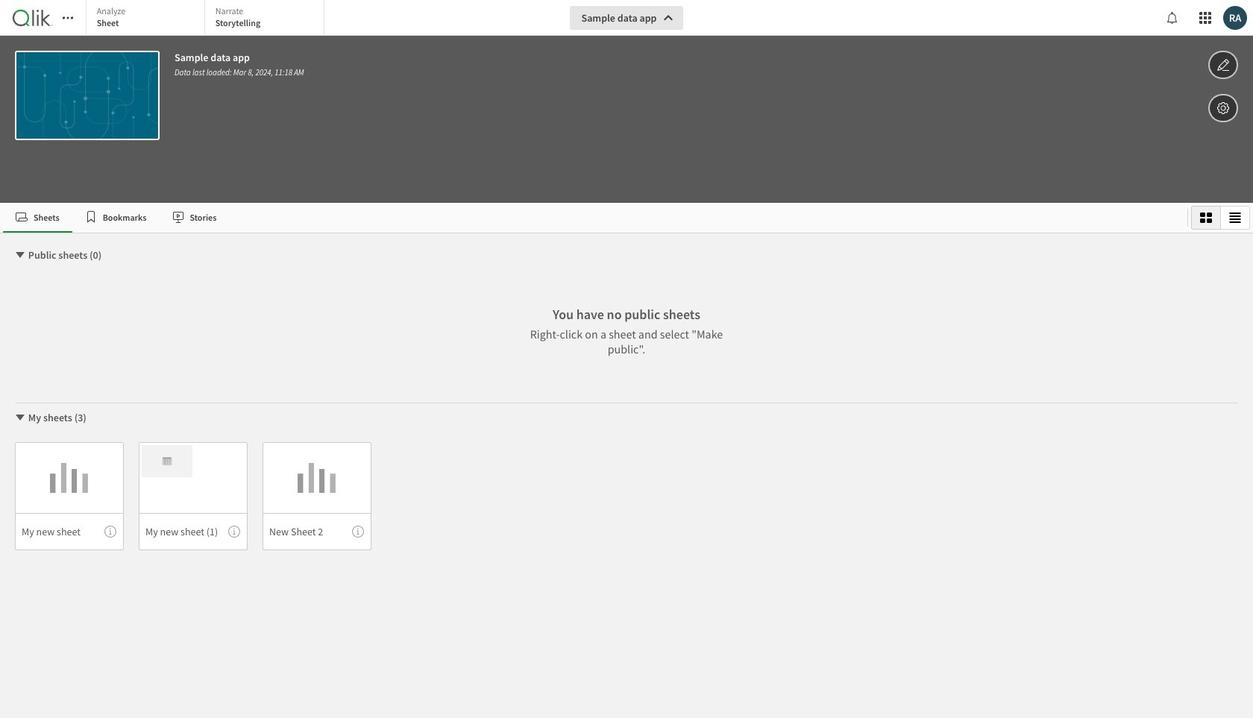 Task type: vqa. For each thing, say whether or not it's contained in the screenshot.
navigation pane element
no



Task type: locate. For each thing, give the bounding box(es) containing it.
2 horizontal spatial tooltip
[[352, 526, 364, 538]]

menu item for new sheet 2 sheet is selected. press the spacebar or enter key to open new sheet 2 sheet. use the right and left arrow keys to navigate. element
[[263, 513, 372, 551]]

tooltip
[[104, 526, 116, 538], [228, 526, 240, 538], [352, 526, 364, 538]]

toolbar
[[0, 0, 1254, 203]]

menu item for the my new sheet (1) sheet is selected. press the spacebar or enter key to open my new sheet (1) sheet. use the right and left arrow keys to navigate. element
[[139, 513, 248, 551]]

3 menu item from the left
[[263, 513, 372, 551]]

1 vertical spatial collapse image
[[14, 412, 26, 424]]

menu item
[[15, 513, 124, 551], [139, 513, 248, 551], [263, 513, 372, 551]]

tooltip inside new sheet 2 sheet is selected. press the spacebar or enter key to open new sheet 2 sheet. use the right and left arrow keys to navigate. element
[[352, 526, 364, 538]]

0 horizontal spatial tooltip
[[104, 526, 116, 538]]

3 tooltip from the left
[[352, 526, 364, 538]]

0 horizontal spatial menu item
[[15, 513, 124, 551]]

1 horizontal spatial menu item
[[139, 513, 248, 551]]

tooltip inside the my new sheet (1) sheet is selected. press the spacebar or enter key to open my new sheet (1) sheet. use the right and left arrow keys to navigate. element
[[228, 526, 240, 538]]

app options image
[[1217, 99, 1231, 117]]

2 horizontal spatial menu item
[[263, 513, 372, 551]]

0 vertical spatial collapse image
[[14, 249, 26, 261]]

edit image
[[1217, 56, 1231, 74]]

2 tooltip from the left
[[228, 526, 240, 538]]

tab list
[[86, 0, 328, 37], [3, 203, 1182, 233]]

tooltip inside my new sheet sheet is selected. press the spacebar or enter key to open my new sheet sheet. use the right and left arrow keys to navigate. element
[[104, 526, 116, 538]]

collapse image
[[14, 249, 26, 261], [14, 412, 26, 424]]

menu item for my new sheet sheet is selected. press the spacebar or enter key to open my new sheet sheet. use the right and left arrow keys to navigate. element
[[15, 513, 124, 551]]

1 collapse image from the top
[[14, 249, 26, 261]]

group
[[1192, 206, 1251, 230]]

grid view image
[[1201, 212, 1213, 224]]

application
[[0, 0, 1254, 719]]

1 menu item from the left
[[15, 513, 124, 551]]

1 tooltip from the left
[[104, 526, 116, 538]]

1 horizontal spatial tooltip
[[228, 526, 240, 538]]

2 collapse image from the top
[[14, 412, 26, 424]]

2 menu item from the left
[[139, 513, 248, 551]]



Task type: describe. For each thing, give the bounding box(es) containing it.
my new sheet sheet is selected. press the spacebar or enter key to open my new sheet sheet. use the right and left arrow keys to navigate. element
[[15, 443, 124, 551]]

new sheet 2 sheet is selected. press the spacebar or enter key to open new sheet 2 sheet. use the right and left arrow keys to navigate. element
[[263, 443, 372, 551]]

tooltip for the my new sheet (1) sheet is selected. press the spacebar or enter key to open my new sheet (1) sheet. use the right and left arrow keys to navigate. element
[[228, 526, 240, 538]]

0 vertical spatial tab list
[[86, 0, 328, 37]]

list view image
[[1230, 212, 1242, 224]]

tooltip for new sheet 2 sheet is selected. press the spacebar or enter key to open new sheet 2 sheet. use the right and left arrow keys to navigate. element
[[352, 526, 364, 538]]

1 vertical spatial tab list
[[3, 203, 1182, 233]]

tooltip for my new sheet sheet is selected. press the spacebar or enter key to open my new sheet sheet. use the right and left arrow keys to navigate. element
[[104, 526, 116, 538]]

my new sheet (1) sheet is selected. press the spacebar or enter key to open my new sheet (1) sheet. use the right and left arrow keys to navigate. element
[[139, 443, 248, 551]]



